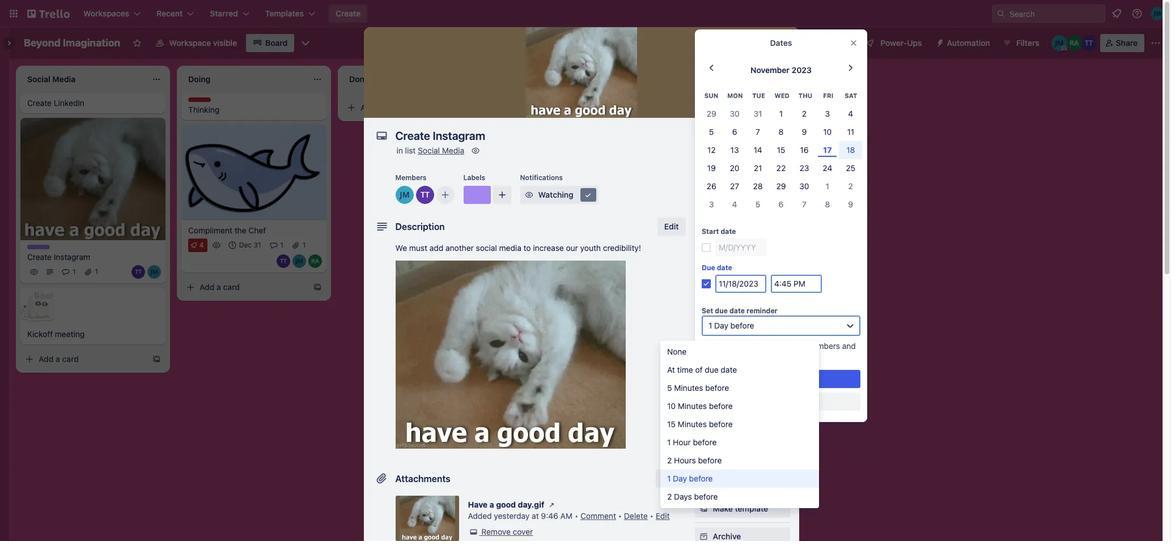Task type: locate. For each thing, give the bounding box(es) containing it.
8 up 15 button
[[779, 127, 784, 137]]

to up 26 on the top
[[710, 169, 717, 177]]

1 horizontal spatial another
[[536, 73, 565, 83]]

3 button down 26 on the top
[[700, 196, 723, 214]]

1 vertical spatial 4 button
[[723, 196, 746, 214]]

1 button
[[770, 105, 793, 123], [816, 178, 839, 196]]

20 button
[[723, 159, 746, 178]]

workspace visible button
[[149, 34, 244, 52]]

1 vertical spatial add a card
[[200, 282, 240, 292]]

1 vertical spatial 10
[[667, 402, 676, 411]]

m/d/yyyy text field up custom fields
[[715, 275, 766, 293]]

day.gif
[[518, 500, 544, 510]]

ups inside power-ups 'button'
[[907, 38, 922, 48]]

edit inside button
[[664, 222, 679, 231]]

labels up color: purple, title: none image
[[463, 173, 485, 182]]

before down set due date reminder at the bottom right of the page
[[731, 321, 754, 331]]

3 down the 26 button
[[709, 200, 714, 209]]

minutes
[[674, 383, 703, 393], [678, 402, 707, 411], [678, 420, 707, 429]]

edit
[[664, 222, 679, 231], [656, 511, 670, 521]]

add a card button up in
[[342, 99, 469, 117]]

compliment the chef
[[188, 225, 266, 235]]

0 horizontal spatial members
[[395, 173, 427, 182]]

checklist link
[[695, 227, 790, 245]]

sent
[[768, 341, 784, 351]]

minutes for 10
[[678, 402, 707, 411]]

5 for bottommost 5 button
[[756, 200, 760, 209]]

create from template… image
[[313, 283, 322, 292]]

edit left start
[[664, 222, 679, 231]]

5 button down 28
[[746, 196, 770, 214]]

0 vertical spatial 5 button
[[700, 123, 723, 141]]

5 button up 12
[[700, 123, 723, 141]]

20
[[730, 163, 740, 173]]

1 horizontal spatial add a card
[[200, 282, 240, 292]]

0 horizontal spatial add a card button
[[20, 351, 147, 369]]

before down the 2 hours before
[[689, 474, 713, 484]]

this
[[747, 353, 760, 362]]

Search field
[[1006, 5, 1105, 22]]

create for create instagram
[[27, 252, 52, 262]]

power- left 'be' on the right bottom
[[730, 344, 757, 354]]

1 horizontal spatial 5 button
[[746, 196, 770, 214]]

5 up 12
[[709, 127, 714, 137]]

0 horizontal spatial 7
[[756, 127, 760, 137]]

1 horizontal spatial ups
[[757, 344, 771, 354]]

automation up 5 minutes before
[[695, 373, 733, 381]]

social up add button
[[713, 391, 735, 400]]

0 vertical spatial 7
[[756, 127, 760, 137]]

4
[[848, 109, 853, 119], [732, 200, 737, 209], [200, 241, 204, 249]]

power-ups inside power-ups 'button'
[[881, 38, 922, 48]]

sun
[[704, 92, 718, 99]]

0 vertical spatial labels
[[463, 173, 485, 182]]

13
[[730, 145, 739, 155]]

sm image inside the members 'link'
[[698, 185, 709, 196]]

jeremy miller (jeremymiller198) image
[[1151, 7, 1164, 20], [1051, 35, 1067, 51], [395, 186, 414, 204], [147, 266, 161, 279]]

7 down '23' button
[[802, 200, 807, 209]]

0 horizontal spatial labels
[[463, 173, 485, 182]]

2 left 'hours'
[[667, 456, 672, 466]]

add button
[[656, 470, 684, 488]]

3 button
[[816, 105, 839, 123], [700, 196, 723, 214]]

power- up reminders
[[695, 328, 718, 336]]

add members to card image
[[441, 189, 450, 201]]

custom fields button
[[695, 298, 790, 310]]

4 down the compliment
[[200, 241, 204, 249]]

sm image down 2 days before
[[698, 503, 709, 515]]

2 for the rightmost 2 button
[[848, 182, 853, 191]]

1 vertical spatial due
[[705, 365, 719, 375]]

automation inside button
[[947, 38, 990, 48]]

sm image down actions
[[698, 458, 709, 469]]

fields
[[744, 299, 766, 308]]

dates up november 2023
[[770, 38, 792, 48]]

create
[[336, 9, 361, 18], [27, 98, 52, 108], [27, 252, 52, 262]]

0 horizontal spatial automation
[[695, 373, 733, 381]]

3 button down fri on the right top
[[816, 105, 839, 123]]

1 vertical spatial 8 button
[[816, 196, 839, 214]]

2 button down thu
[[793, 105, 816, 123]]

26
[[707, 182, 716, 191]]

2 for top 2 button
[[802, 109, 807, 119]]

copy
[[713, 481, 732, 491]]

add a card button down kickoff meeting link at the bottom left
[[20, 351, 147, 369]]

1 vertical spatial create
[[27, 98, 52, 108]]

create instagram link
[[27, 252, 159, 263]]

minutes for 5
[[674, 383, 703, 393]]

sm image
[[750, 96, 762, 108], [470, 145, 481, 156], [698, 185, 709, 196], [582, 189, 594, 201], [698, 230, 709, 241], [698, 503, 709, 515], [468, 527, 479, 538]]

automation button
[[931, 34, 997, 52]]

sm image for make template link
[[698, 503, 709, 515]]

none
[[667, 347, 687, 357]]

6 down 22 button
[[779, 200, 784, 209]]

4 up 11
[[848, 109, 853, 119]]

0 horizontal spatial 31
[[254, 241, 261, 249]]

power- inside 'button'
[[881, 38, 907, 48]]

0 vertical spatial 3 button
[[816, 105, 839, 123]]

of inside reminders will be sent to all members and watchers of this card.
[[737, 353, 745, 362]]

power-ups button
[[858, 34, 929, 52]]

2 vertical spatial add a card button
[[20, 351, 147, 369]]

add a card button down "dec 31" checkbox
[[181, 278, 308, 296]]

1 horizontal spatial 2 button
[[839, 178, 862, 196]]

make template
[[713, 504, 768, 514]]

1 vertical spatial add a card button
[[181, 278, 308, 296]]

1 day before down set due date reminder at the bottom right of the page
[[709, 321, 754, 331]]

workspace
[[169, 38, 211, 48]]

2 vertical spatial minutes
[[678, 420, 707, 429]]

1 vertical spatial 3
[[709, 200, 714, 209]]

1 horizontal spatial 1 button
[[816, 178, 839, 196]]

7 button
[[746, 123, 770, 141], [793, 196, 816, 214]]

1 vertical spatial members
[[713, 185, 748, 195]]

create inside button
[[336, 9, 361, 18]]

7 button down '23' button
[[793, 196, 816, 214]]

automation left filters "button"
[[947, 38, 990, 48]]

create button
[[329, 5, 367, 23]]

sm image right the social media link
[[470, 145, 481, 156]]

november 2023
[[751, 65, 812, 75]]

sm image inside cover 'link'
[[750, 96, 762, 108]]

17
[[823, 145, 832, 155]]

add a card for create from template… icon
[[200, 282, 240, 292]]

0 horizontal spatial 3
[[709, 200, 714, 209]]

2 horizontal spatial ups
[[907, 38, 922, 48]]

day up days
[[673, 474, 687, 484]]

1 horizontal spatial power-
[[730, 344, 757, 354]]

before
[[731, 321, 754, 331], [705, 383, 729, 393], [709, 402, 733, 411], [709, 420, 733, 429], [693, 438, 717, 447], [698, 456, 722, 466], [689, 474, 713, 484], [694, 492, 718, 502]]

thoughts thinking
[[188, 97, 220, 115]]

2 vertical spatial add a card
[[39, 355, 79, 364]]

5 down 28 button
[[756, 200, 760, 209]]

of right time
[[695, 365, 703, 375]]

add a card button for create from template… image
[[20, 351, 147, 369]]

7
[[756, 127, 760, 137], [802, 200, 807, 209]]

9 up 16
[[802, 127, 807, 137]]

sm image inside automation button
[[931, 34, 947, 50]]

1 horizontal spatial 29
[[776, 182, 786, 191]]

minutes down 5 minutes before
[[678, 402, 707, 411]]

10 for 10 minutes before
[[667, 402, 676, 411]]

11
[[847, 127, 854, 137]]

1 vertical spatial m/d/yyyy text field
[[715, 275, 766, 293]]

sm image inside make template link
[[698, 503, 709, 515]]

day up reminders
[[714, 321, 728, 331]]

1 button down wed
[[770, 105, 793, 123]]

0 vertical spatial social
[[418, 146, 440, 155]]

remove
[[481, 527, 511, 537]]

sm image up 2 days before
[[698, 481, 709, 492]]

1 vertical spatial 5 button
[[746, 196, 770, 214]]

terry turtle (terryturtle) image
[[1081, 35, 1097, 51], [416, 186, 434, 204], [132, 266, 145, 279]]

sm image left checklist
[[698, 230, 709, 241]]

1 horizontal spatial of
[[737, 353, 745, 362]]

watching button
[[520, 186, 598, 204]]

10
[[823, 127, 832, 137], [667, 402, 676, 411]]

1 down 24 button
[[826, 182, 829, 191]]

3
[[825, 109, 830, 119], [709, 200, 714, 209]]

terry turtle (terryturtle) image down create instagram link
[[132, 266, 145, 279]]

labels up the start date
[[713, 208, 737, 218]]

add to card
[[695, 169, 733, 177]]

6 button up "13"
[[723, 123, 746, 141]]

sm image for the members 'link'
[[698, 185, 709, 196]]

0 horizontal spatial 9 button
[[793, 123, 816, 141]]

1 up jeremy miller (jeremymiller198) icon
[[303, 241, 306, 249]]

1 horizontal spatial terry turtle (terryturtle) image
[[416, 186, 434, 204]]

0 horizontal spatial 1 button
[[770, 105, 793, 123]]

jeremy miller (jeremymiller198) image
[[292, 254, 306, 268]]

9 button down 25 button
[[839, 196, 862, 214]]

30
[[730, 109, 740, 119], [799, 182, 809, 191]]

add a card down "dec 31" checkbox
[[200, 282, 240, 292]]

back to home image
[[27, 5, 70, 23]]

2 for 2 days before
[[667, 492, 672, 502]]

power-ups
[[881, 38, 922, 48], [695, 328, 732, 336]]

0 horizontal spatial 4 button
[[723, 196, 746, 214]]

1 vertical spatial 4
[[732, 200, 737, 209]]

None text field
[[390, 126, 764, 146]]

sm image down the add to card
[[698, 185, 709, 196]]

terry turtle (terryturtle) image left add members to card "image"
[[416, 186, 434, 204]]

sm image for labels
[[698, 207, 709, 219]]

be
[[757, 341, 766, 351]]

before down actions
[[698, 456, 722, 466]]

29 button down sun
[[700, 105, 723, 123]]

watchers
[[702, 353, 735, 362]]

9 button up 16
[[793, 123, 816, 141]]

0 vertical spatial 30
[[730, 109, 740, 119]]

0 vertical spatial members
[[395, 173, 427, 182]]

1 horizontal spatial dates
[[770, 38, 792, 48]]

2 down 25 button
[[848, 182, 853, 191]]

30 button
[[723, 105, 746, 123], [793, 178, 816, 196]]

1 up terry turtle (terryturtle) image
[[280, 241, 283, 249]]

1 horizontal spatial 5
[[709, 127, 714, 137]]

start
[[702, 227, 719, 236]]

9 down 25 button
[[848, 200, 853, 209]]

sm image
[[931, 34, 947, 50], [523, 189, 535, 201], [698, 207, 709, 219], [698, 458, 709, 469], [698, 481, 709, 492], [546, 499, 557, 511], [698, 531, 709, 541]]

sm image up start
[[698, 207, 709, 219]]

add a card down kickoff meeting
[[39, 355, 79, 364]]

color: purple, title: none image
[[27, 245, 50, 250]]

attachments
[[395, 474, 451, 484]]

1 horizontal spatial 8 button
[[816, 196, 839, 214]]

19
[[707, 163, 716, 173]]

2 horizontal spatial power-
[[881, 38, 907, 48]]

1 vertical spatial ups
[[718, 328, 732, 336]]

card right 19
[[718, 169, 733, 177]]

0 horizontal spatial 8
[[779, 127, 784, 137]]

of
[[737, 353, 745, 362], [695, 365, 703, 375]]

1 vertical spatial media
[[738, 391, 760, 400]]

make
[[713, 504, 733, 514]]

before up add button
[[709, 402, 733, 411]]

sm image inside 'copy' link
[[698, 481, 709, 492]]

0 vertical spatial 3
[[825, 109, 830, 119]]

0 vertical spatial 5
[[709, 127, 714, 137]]

1 vertical spatial minutes
[[678, 402, 707, 411]]

0 horizontal spatial ups
[[718, 328, 732, 336]]

1 vertical spatial terry turtle (terryturtle) image
[[416, 186, 434, 204]]

star or unstar board image
[[133, 39, 142, 48]]

7 down 31 button
[[756, 127, 760, 137]]

hour
[[673, 438, 691, 447]]

power-
[[881, 38, 907, 48], [695, 328, 718, 336], [730, 344, 757, 354]]

to right "media"
[[524, 243, 531, 253]]

29 down 22 button
[[776, 182, 786, 191]]

next month image
[[844, 61, 858, 75]]

0 vertical spatial 8
[[779, 127, 784, 137]]

9 for the rightmost 9 button
[[848, 200, 853, 209]]

M/D/YYYY text field
[[715, 239, 766, 257], [715, 275, 766, 293]]

media
[[499, 243, 521, 253]]

add a card for create from template… image
[[39, 355, 79, 364]]

we must add another social media to increase our youth credibility!
[[395, 243, 641, 253]]

board
[[265, 38, 288, 48]]

1 horizontal spatial 10
[[823, 127, 832, 137]]

sm image up the 9:46
[[546, 499, 557, 511]]

29 for the bottommost 29 button
[[776, 182, 786, 191]]

sm image down notifications
[[523, 189, 535, 201]]

0 vertical spatial to
[[710, 169, 717, 177]]

show menu image
[[1150, 37, 1161, 49]]

sm image for cover 'link'
[[750, 96, 762, 108]]

sm image inside checklist link
[[698, 230, 709, 241]]

sm image for automation
[[931, 34, 947, 50]]

1 vertical spatial 6
[[779, 200, 784, 209]]

0 vertical spatial 31
[[754, 109, 762, 119]]

checklist
[[713, 231, 748, 240]]

10 for 10
[[823, 127, 832, 137]]

4 for 4 button to the bottom
[[732, 200, 737, 209]]

sm image right mon
[[750, 96, 762, 108]]

of left this
[[737, 353, 745, 362]]

add button
[[713, 413, 755, 423]]

color: bold red, title: "thoughts" element
[[188, 97, 219, 106]]

before down at time of due date
[[705, 383, 729, 393]]

sm image inside the watching button
[[523, 189, 535, 201]]

1 vertical spatial 1 button
[[816, 178, 839, 196]]

minutes down time
[[674, 383, 703, 393]]

9
[[802, 127, 807, 137], [848, 200, 853, 209]]

at
[[532, 511, 539, 521]]

move link
[[695, 455, 790, 473]]

ups
[[907, 38, 922, 48], [718, 328, 732, 336], [757, 344, 771, 354]]

1 vertical spatial 9
[[848, 200, 853, 209]]

2 vertical spatial to
[[786, 341, 793, 351]]

0 notifications image
[[1110, 7, 1124, 20]]

2 button down 25 at the top right of page
[[839, 178, 862, 196]]

due right set
[[715, 307, 728, 315]]

1 horizontal spatial 6
[[779, 200, 784, 209]]

sm image inside the watching button
[[582, 189, 594, 201]]

sm image inside move link
[[698, 458, 709, 469]]

0 vertical spatial another
[[536, 73, 565, 83]]

1 hour before
[[667, 438, 717, 447]]

1 horizontal spatial 31
[[754, 109, 762, 119]]

21
[[754, 163, 762, 173]]

open information menu image
[[1131, 8, 1143, 19]]

sm image inside labels link
[[698, 207, 709, 219]]

move
[[713, 459, 733, 468]]

4 button down 27
[[723, 196, 746, 214]]

date
[[721, 227, 736, 236], [717, 264, 732, 272], [730, 307, 745, 315], [721, 365, 737, 375]]

minutes for 15
[[678, 420, 707, 429]]

14
[[754, 145, 762, 155]]

0 horizontal spatial 29
[[707, 109, 716, 119]]

due down watchers
[[705, 365, 719, 375]]

1 button down 24
[[816, 178, 839, 196]]

29 down sun
[[707, 109, 716, 119]]

10 down 5 minutes before
[[667, 402, 676, 411]]

wed
[[775, 92, 790, 99]]

due
[[715, 307, 728, 315], [705, 365, 719, 375]]

add a card
[[361, 103, 401, 112], [200, 282, 240, 292], [39, 355, 79, 364]]

1 vertical spatial social
[[713, 391, 735, 400]]

29 for leftmost 29 button
[[707, 109, 716, 119]]

1 horizontal spatial 29 button
[[770, 178, 793, 196]]

3 down fri on the right top
[[825, 109, 830, 119]]

0 horizontal spatial media
[[442, 146, 464, 155]]

power- right close popover image
[[881, 38, 907, 48]]

1 vertical spatial day
[[673, 474, 687, 484]]

media inside button
[[738, 391, 760, 400]]

edit right delete link
[[656, 511, 670, 521]]

close popover image
[[849, 39, 858, 48]]

1 down cover
[[779, 109, 783, 119]]

custom
[[713, 299, 742, 308]]

media up button
[[738, 391, 760, 400]]

22
[[776, 163, 786, 173]]

0 horizontal spatial 15
[[667, 420, 676, 429]]

7 button up the 14
[[746, 123, 770, 141]]

2 horizontal spatial 4
[[848, 109, 853, 119]]

1 vertical spatial 15
[[667, 420, 676, 429]]

0 vertical spatial 7 button
[[746, 123, 770, 141]]

0 horizontal spatial power-ups
[[695, 328, 732, 336]]

social
[[418, 146, 440, 155], [713, 391, 735, 400]]

0 vertical spatial 10
[[823, 127, 832, 137]]

mon
[[727, 92, 743, 99]]

5 for left 5 button
[[709, 127, 714, 137]]

15 inside button
[[777, 145, 785, 155]]

2 horizontal spatial 5
[[756, 200, 760, 209]]

2 vertical spatial create
[[27, 252, 52, 262]]

1 vertical spatial 7 button
[[793, 196, 816, 214]]

0 horizontal spatial social
[[418, 146, 440, 155]]

10 inside "10" button
[[823, 127, 832, 137]]

10 button
[[816, 123, 839, 141]]

0 vertical spatial due
[[715, 307, 728, 315]]

terry turtle (terryturtle) image left share button
[[1081, 35, 1097, 51]]

1 horizontal spatial 30 button
[[793, 178, 816, 196]]

ups inside add power-ups link
[[757, 344, 771, 354]]

5 down at
[[667, 383, 672, 393]]

list inside add another list button
[[567, 73, 579, 83]]

30 button down 23
[[793, 178, 816, 196]]

at time of due date
[[667, 365, 737, 375]]

create linkedin link
[[27, 97, 159, 109]]

31 right 'dec'
[[254, 241, 261, 249]]

6 button down 22 button
[[770, 196, 793, 214]]

media
[[442, 146, 464, 155], [738, 391, 760, 400]]

1 day before up 2 days before
[[667, 474, 713, 484]]

5 for 5 minutes before
[[667, 383, 672, 393]]

sm image down the added
[[468, 527, 479, 538]]

8 down 24 button
[[825, 200, 830, 209]]

2 vertical spatial 5
[[667, 383, 672, 393]]

1 horizontal spatial 9
[[848, 200, 853, 209]]

10 up 17
[[823, 127, 832, 137]]

0 horizontal spatial 9
[[802, 127, 807, 137]]

4 for the rightmost 4 button
[[848, 109, 853, 119]]

in list social media
[[397, 146, 464, 155]]

0 vertical spatial minutes
[[674, 383, 703, 393]]

increase
[[533, 243, 564, 253]]

to left all
[[786, 341, 793, 351]]



Task type: describe. For each thing, give the bounding box(es) containing it.
social media button
[[695, 387, 790, 405]]

create for create linkedin
[[27, 98, 52, 108]]

0 horizontal spatial 5 button
[[700, 123, 723, 141]]

31 inside 31 button
[[754, 109, 762, 119]]

kickoff
[[27, 330, 53, 339]]

28 button
[[746, 178, 770, 196]]

2 horizontal spatial terry turtle (terryturtle) image
[[1081, 35, 1097, 51]]

add another list
[[519, 73, 579, 83]]

social media link
[[418, 146, 464, 155]]

0 horizontal spatial 30
[[730, 109, 740, 119]]

am
[[560, 511, 573, 521]]

1 horizontal spatial 8
[[825, 200, 830, 209]]

create instagram
[[27, 252, 90, 262]]

last month image
[[704, 61, 718, 75]]

1 horizontal spatial to
[[710, 169, 717, 177]]

members inside the members 'link'
[[713, 185, 748, 195]]

have\_a\_good\_day.gif image
[[395, 261, 626, 449]]

actions
[[695, 442, 720, 451]]

1 horizontal spatial 6 button
[[770, 196, 793, 214]]

card.
[[762, 353, 781, 362]]

1 vertical spatial 3 button
[[700, 196, 723, 214]]

reminders will be sent to all members and watchers of this card.
[[702, 341, 856, 362]]

primary element
[[0, 0, 1171, 27]]

1 horizontal spatial 9 button
[[839, 196, 862, 214]]

before down 15 minutes before
[[693, 438, 717, 447]]

ruby anderson (rubyanderson7) image
[[1066, 35, 1082, 51]]

visible
[[213, 38, 237, 48]]

1 vertical spatial automation
[[695, 373, 733, 381]]

must
[[409, 243, 427, 253]]

7 for the topmost 7 button
[[756, 127, 760, 137]]

0 horizontal spatial 4
[[200, 241, 204, 249]]

sm image down 2 days before
[[698, 531, 709, 541]]

2 m/d/yyyy text field from the top
[[715, 275, 766, 293]]

1 down set
[[709, 321, 712, 331]]

set
[[702, 307, 713, 315]]

card down meeting
[[62, 355, 79, 364]]

1 horizontal spatial 30
[[799, 182, 809, 191]]

attachment
[[713, 276, 757, 286]]

19 button
[[700, 159, 723, 178]]

social inside button
[[713, 391, 735, 400]]

0 horizontal spatial 6 button
[[723, 123, 746, 141]]

start date
[[702, 227, 736, 236]]

thinking
[[188, 105, 220, 115]]

1 up 2 days before
[[667, 474, 671, 484]]

2023
[[792, 65, 812, 75]]

0 vertical spatial add a card
[[361, 103, 401, 112]]

delete
[[624, 511, 648, 521]]

before up actions
[[709, 420, 733, 429]]

12 button
[[700, 141, 723, 159]]

1 horizontal spatial 3
[[825, 109, 830, 119]]

1 horizontal spatial labels
[[713, 208, 737, 218]]

0 vertical spatial 2 button
[[793, 105, 816, 123]]

0 vertical spatial day
[[714, 321, 728, 331]]

sat
[[845, 92, 857, 99]]

beyond
[[24, 37, 60, 49]]

ruby anderson (rubyanderson7) image
[[308, 254, 322, 268]]

2 days before
[[667, 492, 718, 502]]

card up in
[[384, 103, 401, 112]]

share button
[[1100, 34, 1144, 52]]

1 left hour at right
[[667, 438, 671, 447]]

edit button
[[657, 218, 686, 236]]

have a good day.gif
[[468, 500, 544, 510]]

customize views image
[[300, 37, 311, 49]]

1 horizontal spatial 3 button
[[816, 105, 839, 123]]

in
[[397, 146, 403, 155]]

11 button
[[839, 123, 862, 141]]

custom fields
[[713, 299, 766, 308]]

create from template… image
[[152, 355, 161, 364]]

9:46
[[541, 511, 558, 521]]

2 vertical spatial power-
[[730, 344, 757, 354]]

meeting
[[55, 330, 85, 339]]

dec 31
[[239, 241, 261, 249]]

24 button
[[816, 159, 839, 178]]

1 vertical spatial to
[[524, 243, 531, 253]]

31 inside "dec 31" checkbox
[[254, 241, 261, 249]]

template
[[735, 504, 768, 514]]

1 down create instagram link
[[95, 268, 98, 276]]

create linkedin
[[27, 98, 84, 108]]

0 vertical spatial 9 button
[[793, 123, 816, 141]]

1 horizontal spatial 4 button
[[839, 105, 862, 123]]

sm image for watching
[[523, 189, 535, 201]]

add button button
[[695, 409, 790, 427]]

sm image for checklist link
[[698, 230, 709, 241]]

remove cover
[[481, 527, 533, 537]]

2 for 2 hours before
[[667, 456, 672, 466]]

16
[[800, 145, 809, 155]]

tue
[[752, 92, 765, 99]]

17 button
[[816, 141, 839, 159]]

good
[[496, 500, 516, 510]]

sm image for copy
[[698, 481, 709, 492]]

sm image for remove cover link
[[468, 527, 479, 538]]

members
[[806, 341, 840, 351]]

board link
[[246, 34, 294, 52]]

0 horizontal spatial list
[[405, 146, 416, 155]]

dates button
[[695, 249, 790, 268]]

1 vertical spatial 1 day before
[[667, 474, 713, 484]]

card down "dec 31" checkbox
[[223, 282, 240, 292]]

linkedin
[[54, 98, 84, 108]]

1 vertical spatial edit
[[656, 511, 670, 521]]

before down the 'copy'
[[694, 492, 718, 502]]

add power-ups link
[[695, 340, 790, 358]]

sm image for move
[[698, 458, 709, 469]]

13 button
[[723, 141, 746, 159]]

0 horizontal spatial 29 button
[[700, 105, 723, 123]]

comment link
[[580, 511, 616, 521]]

hours
[[674, 456, 696, 466]]

31 button
[[746, 105, 770, 123]]

Board name text field
[[18, 34, 126, 52]]

0 horizontal spatial 6
[[732, 127, 737, 137]]

days
[[674, 492, 692, 502]]

added
[[468, 511, 492, 521]]

another inside button
[[536, 73, 565, 83]]

beyond imagination
[[24, 37, 120, 49]]

social media
[[713, 391, 760, 400]]

15 for 15 minutes before
[[667, 420, 676, 429]]

color: purple, title: none image
[[463, 186, 491, 204]]

members link
[[695, 181, 790, 200]]

2 hours before
[[667, 456, 722, 466]]

Add time text field
[[771, 275, 822, 293]]

due
[[702, 264, 715, 272]]

9 for top 9 button
[[802, 127, 807, 137]]

dec
[[239, 241, 252, 249]]

dates inside button
[[713, 253, 735, 263]]

5 minutes before
[[667, 383, 729, 393]]

0 vertical spatial 30 button
[[723, 105, 746, 123]]

0 vertical spatial 1 day before
[[709, 321, 754, 331]]

add another list button
[[499, 66, 653, 91]]

1 vertical spatial another
[[446, 243, 474, 253]]

time
[[677, 365, 693, 375]]

1 horizontal spatial 7 button
[[793, 196, 816, 214]]

add a card button for create from template… icon
[[181, 278, 308, 296]]

Dec 31 checkbox
[[225, 238, 264, 252]]

15 for 15
[[777, 145, 785, 155]]

14 button
[[746, 141, 770, 159]]

labels link
[[695, 204, 790, 222]]

1 m/d/yyyy text field from the top
[[715, 239, 766, 257]]

share
[[1116, 38, 1138, 48]]

1 vertical spatial power-
[[695, 328, 718, 336]]

terry turtle (terryturtle) image
[[277, 254, 290, 268]]

2 horizontal spatial add a card button
[[342, 99, 469, 117]]

yesterday
[[494, 511, 530, 521]]

create for create
[[336, 9, 361, 18]]

jeremy miller (jeremymiller198) image inside primary element
[[1151, 7, 1164, 20]]

1 down instagram on the left top
[[73, 268, 76, 276]]

2 vertical spatial terry turtle (terryturtle) image
[[132, 266, 145, 279]]

18 button
[[839, 141, 862, 159]]

our
[[566, 243, 578, 253]]

added yesterday at 9:46 am
[[468, 511, 573, 521]]

7 for the right 7 button
[[802, 200, 807, 209]]

1 vertical spatial 29 button
[[770, 178, 793, 196]]

search image
[[997, 9, 1006, 18]]

description
[[395, 222, 445, 232]]

0 vertical spatial 8 button
[[770, 123, 793, 141]]

due date
[[702, 264, 732, 272]]

filters button
[[999, 34, 1043, 52]]

0 vertical spatial media
[[442, 146, 464, 155]]

21 button
[[746, 159, 770, 178]]

notifications
[[520, 173, 563, 182]]

youth
[[580, 243, 601, 253]]

0 vertical spatial dates
[[770, 38, 792, 48]]

credibility!
[[603, 243, 641, 253]]

filters
[[1016, 38, 1039, 48]]

0 horizontal spatial of
[[695, 365, 703, 375]]

to inside reminders will be sent to all members and watchers of this card.
[[786, 341, 793, 351]]

imagination
[[63, 37, 120, 49]]

chef
[[249, 225, 266, 235]]

0 horizontal spatial day
[[673, 474, 687, 484]]



Task type: vqa. For each thing, say whether or not it's contained in the screenshot.
Terry Turtle (terryturtle) image
yes



